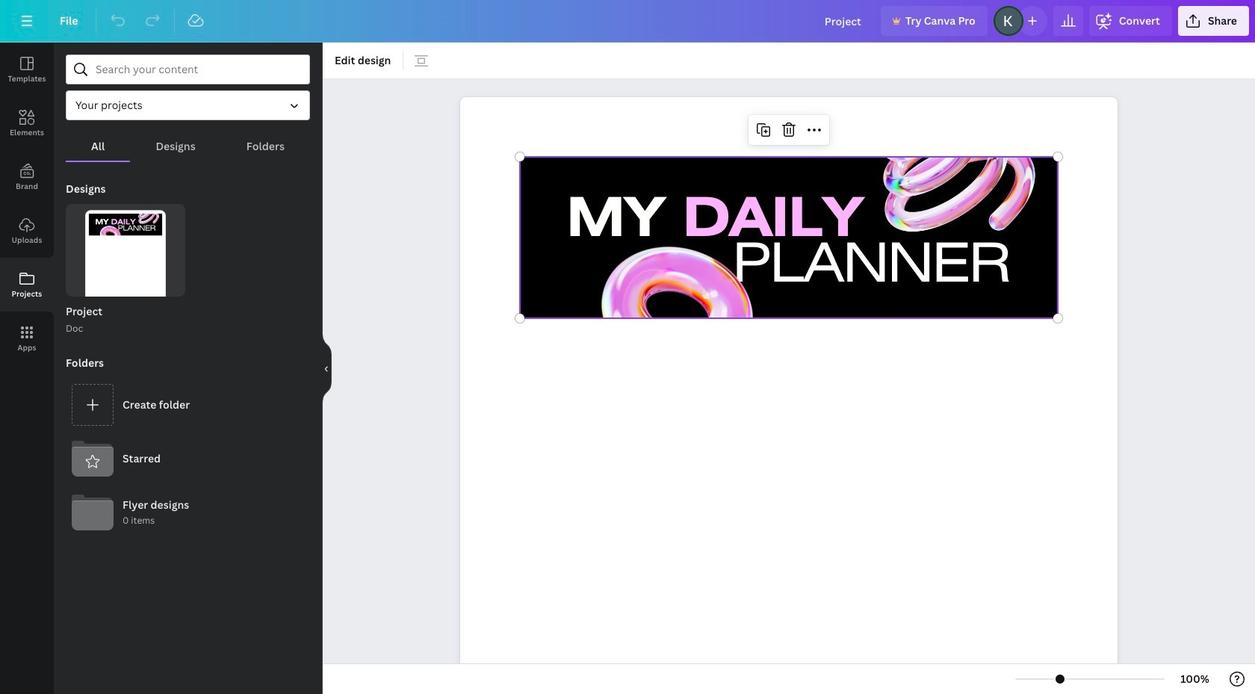 Task type: vqa. For each thing, say whether or not it's contained in the screenshot.
"Hide" "image"
yes



Task type: describe. For each thing, give the bounding box(es) containing it.
Design title text field
[[813, 6, 875, 36]]

Search your content search field
[[96, 55, 300, 84]]



Task type: locate. For each thing, give the bounding box(es) containing it.
None text field
[[460, 89, 1118, 694]]

Zoom button
[[1171, 667, 1219, 691]]

group
[[66, 204, 185, 336], [66, 204, 185, 324]]

Select ownership filter button
[[66, 90, 310, 120]]

hide image
[[322, 332, 332, 404]]

side panel tab list
[[0, 43, 54, 365]]

main menu bar
[[0, 0, 1255, 43]]



